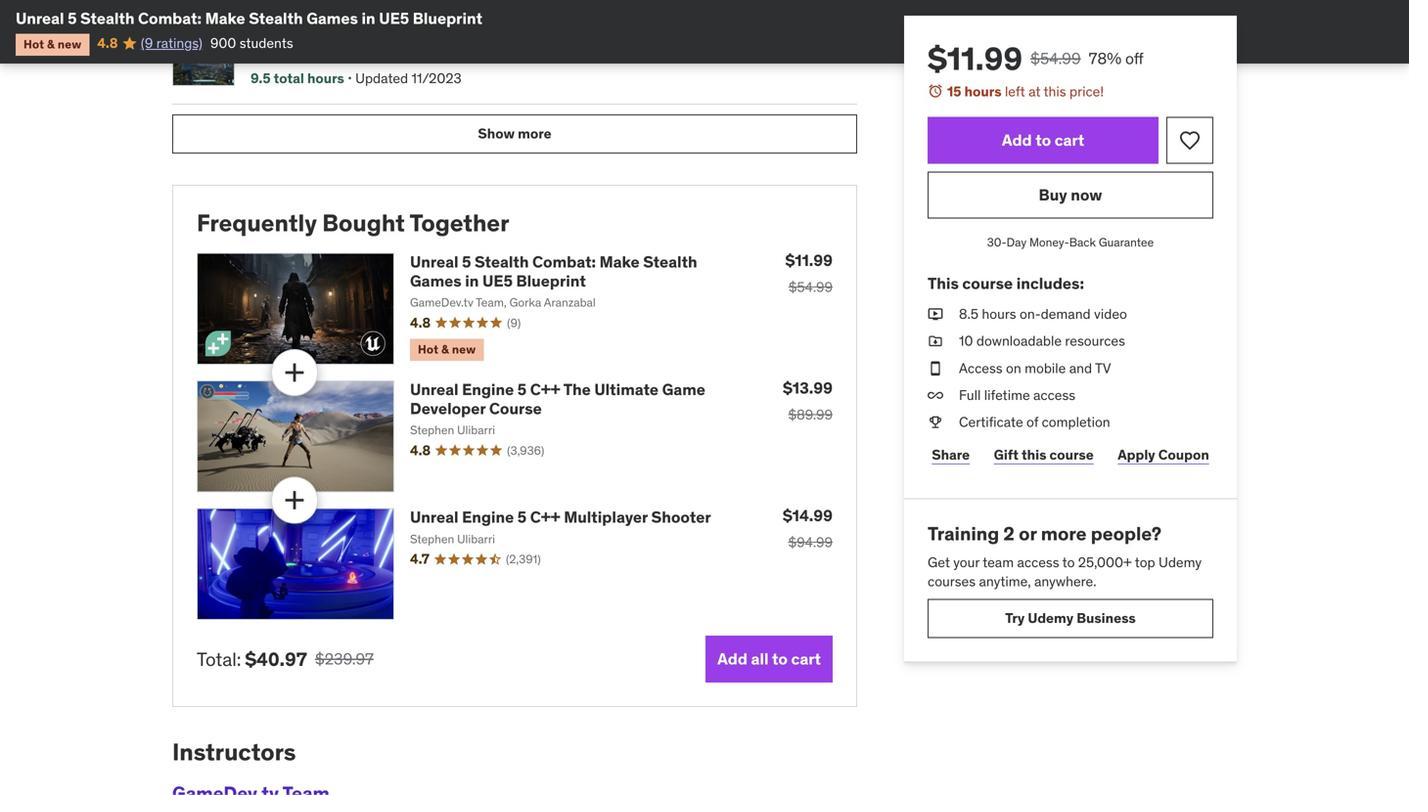 Task type: describe. For each thing, give the bounding box(es) containing it.
unreal for unreal 5 stealth combat: make stealth games in ue5 blueprint gamedev.tv team, gorka aranzabal
[[410, 252, 458, 272]]

buy now
[[1039, 185, 1102, 205]]

share
[[932, 446, 970, 464]]

students
[[240, 34, 293, 52]]

add for add all to cart
[[717, 649, 748, 669]]

blueprint for unreal 5 stealth combat: make stealth games in ue5 blueprint
[[413, 8, 482, 28]]

$13.99 $89.99
[[783, 378, 833, 424]]

updated 11/2023
[[355, 70, 462, 87]]

full lifetime access
[[959, 386, 1076, 404]]

25,000+
[[1078, 554, 1132, 571]]

full
[[959, 386, 981, 404]]

8.5
[[959, 305, 979, 323]]

try udemy business
[[1005, 610, 1136, 627]]

1 horizontal spatial new
[[452, 342, 476, 357]]

to inside training 2 or more people? get your team access to 25,000+ top udemy courses anytime, anywhere.
[[1062, 554, 1075, 571]]

10 downloadable resources
[[959, 332, 1125, 350]]

game inside unreal engine 5.2 : exploring lyra for game development
[[243, 41, 286, 62]]

frequently
[[197, 208, 317, 238]]

4.7
[[410, 551, 430, 568]]

get
[[928, 554, 950, 571]]

unreal 5 stealth combat: make stealth games in ue5 blueprint gamedev.tv team, gorka aranzabal
[[410, 252, 697, 310]]

$11.99 $54.99
[[785, 251, 833, 296]]

alarm image
[[928, 83, 943, 99]]

apply coupon
[[1118, 446, 1209, 464]]

try
[[1005, 610, 1025, 627]]

stephen inside unreal engine 5 c++ multiplayer shooter stephen ulibarri
[[410, 532, 454, 547]]

make for unreal 5 stealth combat: make stealth games in ue5 blueprint
[[205, 8, 245, 28]]

video
[[1094, 305, 1127, 323]]

total
[[274, 70, 304, 87]]

$239.97
[[315, 649, 374, 670]]

team
[[983, 554, 1014, 571]]

includes:
[[1016, 273, 1084, 293]]

9.5
[[251, 70, 271, 87]]

wishlist image
[[1178, 129, 1202, 152]]

add for add to cart
[[1002, 130, 1032, 150]]

udemy inside training 2 or more people? get your team access to 25,000+ top udemy courses anytime, anywhere.
[[1159, 554, 1202, 571]]

xsmall image for 8.5
[[928, 305, 943, 324]]

1 horizontal spatial course
[[1050, 446, 1094, 464]]

0 vertical spatial cart
[[1055, 130, 1084, 150]]

ultimate
[[594, 380, 659, 400]]

$11.99 for $11.99 $54.99 78% off
[[928, 39, 1023, 78]]

(2,391)
[[506, 552, 541, 567]]

5 inside unreal engine 5 c++ the ultimate game developer course stephen ulibarri
[[517, 380, 527, 400]]

resources
[[1065, 332, 1125, 350]]

combat: for unreal 5 stealth combat: make stealth games in ue5 blueprint
[[138, 8, 202, 28]]

off
[[1125, 48, 1144, 69]]

(9 ratings)
[[141, 34, 202, 52]]

1 vertical spatial this
[[1022, 446, 1047, 464]]

of
[[1027, 413, 1038, 431]]

gift
[[994, 446, 1019, 464]]

lifetime
[[984, 386, 1030, 404]]

certificate of completion
[[959, 413, 1110, 431]]

ulibarri inside unreal engine 5 c++ multiplayer shooter stephen ulibarri
[[457, 532, 495, 547]]

unreal engine 5 c++ multiplayer shooter link
[[410, 508, 711, 528]]

unreal for unreal engine 5.2 : exploring lyra for game development
[[243, 23, 291, 43]]

show
[[478, 125, 515, 142]]

add all to cart
[[717, 649, 821, 669]]

total:
[[197, 648, 241, 671]]

and
[[1069, 359, 1092, 377]]

xsmall image for access
[[928, 359, 943, 378]]

30-
[[987, 235, 1007, 250]]

add to cart button
[[928, 117, 1159, 164]]

or
[[1019, 522, 1037, 546]]

15
[[947, 83, 961, 100]]

engine inside unreal engine 5 c++ multiplayer shooter stephen ulibarri
[[462, 508, 514, 528]]

unreal engine 5.2 : exploring lyra for game development link
[[243, 23, 549, 62]]

c++ for multiplayer
[[530, 508, 560, 528]]

more inside training 2 or more people? get your team access to 25,000+ top udemy courses anytime, anywhere.
[[1041, 522, 1087, 546]]

(9
[[141, 34, 153, 52]]

xsmall image for full
[[928, 386, 943, 405]]

10
[[959, 332, 973, 350]]

training
[[928, 522, 999, 546]]

unreal engine 5.2 : exploring lyra for game development
[[243, 23, 515, 62]]

78%
[[1089, 48, 1122, 69]]

(3,936)
[[507, 443, 544, 458]]

2
[[1003, 522, 1015, 546]]

downloadable
[[976, 332, 1062, 350]]

900
[[210, 34, 236, 52]]

now
[[1071, 185, 1102, 205]]

5 inside "unreal 5 stealth combat: make stealth games in ue5 blueprint gamedev.tv team, gorka aranzabal"
[[462, 252, 471, 272]]

day
[[1007, 235, 1027, 250]]

$14.99 $94.99
[[783, 506, 833, 552]]

$89.99
[[788, 406, 833, 424]]

1 vertical spatial udemy
[[1028, 610, 1074, 627]]

$54.99 for $11.99 $54.99 78% off
[[1030, 48, 1081, 69]]

instructors
[[172, 738, 296, 767]]

aranzabal
[[544, 295, 596, 310]]

ulibarri inside unreal engine 5 c++ the ultimate game developer course stephen ulibarri
[[457, 423, 495, 438]]

0 vertical spatial &
[[47, 37, 55, 52]]

8.5 hours on-demand video
[[959, 305, 1127, 323]]

on-
[[1020, 305, 1041, 323]]

engine for development
[[295, 23, 347, 43]]

gift this course
[[994, 446, 1094, 464]]

add to cart
[[1002, 130, 1084, 150]]

courses
[[928, 573, 976, 591]]



Task type: locate. For each thing, give the bounding box(es) containing it.
hot & new
[[23, 37, 82, 52], [418, 342, 476, 357]]

xsmall image left full
[[928, 386, 943, 405]]

0 vertical spatial hot
[[23, 37, 44, 52]]

hours right the 8.5
[[982, 305, 1016, 323]]

lyra
[[460, 23, 490, 43]]

1 horizontal spatial game
[[662, 380, 705, 400]]

0 vertical spatial ue5
[[379, 8, 409, 28]]

& left (9
[[47, 37, 55, 52]]

hot
[[23, 37, 44, 52], [418, 342, 439, 357]]

xsmall image left access at the right top of the page
[[928, 359, 943, 378]]

games up gamedev.tv
[[410, 271, 462, 291]]

ratings)
[[156, 34, 202, 52]]

anytime,
[[979, 573, 1031, 591]]

access
[[1033, 386, 1076, 404], [1017, 554, 1059, 571]]

this right at
[[1044, 83, 1066, 100]]

add all to cart button
[[706, 636, 833, 683]]

0 horizontal spatial course
[[962, 273, 1013, 293]]

3936 reviews element
[[507, 443, 544, 459]]

hot & new down gamedev.tv
[[418, 342, 476, 357]]

course down completion
[[1050, 446, 1094, 464]]

games for unreal 5 stealth combat: make stealth games in ue5 blueprint
[[307, 8, 358, 28]]

$54.99
[[1030, 48, 1081, 69], [789, 279, 833, 296]]

1 vertical spatial in
[[465, 271, 479, 291]]

this
[[928, 273, 959, 293]]

0 vertical spatial this
[[1044, 83, 1066, 100]]

1 stephen from the top
[[410, 423, 454, 438]]

engine left "5.2" at the left top of the page
[[295, 23, 347, 43]]

to right "all"
[[772, 649, 788, 669]]

unreal engine 5 c++ the ultimate game developer course stephen ulibarri
[[410, 380, 705, 438]]

0 horizontal spatial &
[[47, 37, 55, 52]]

business
[[1077, 610, 1136, 627]]

0 horizontal spatial $11.99
[[785, 251, 833, 271]]

5.2
[[350, 23, 373, 43]]

4.8 down gamedev.tv
[[410, 314, 431, 332]]

0 vertical spatial hot & new
[[23, 37, 82, 52]]

9.5 total hours
[[251, 70, 344, 87]]

0 vertical spatial course
[[962, 273, 1013, 293]]

games for unreal 5 stealth combat: make stealth games in ue5 blueprint gamedev.tv team, gorka aranzabal
[[410, 271, 462, 291]]

0 vertical spatial more
[[518, 125, 552, 142]]

money-
[[1029, 235, 1069, 250]]

:
[[377, 23, 381, 43]]

shooter
[[651, 508, 711, 528]]

1 vertical spatial $54.99
[[789, 279, 833, 296]]

ue5 inside "unreal 5 stealth combat: make stealth games in ue5 blueprint gamedev.tv team, gorka aranzabal"
[[482, 271, 513, 291]]

4.8 left (9
[[97, 34, 118, 52]]

0 horizontal spatial blueprint
[[413, 8, 482, 28]]

1 horizontal spatial hot
[[418, 342, 439, 357]]

make for unreal 5 stealth combat: make stealth games in ue5 blueprint gamedev.tv team, gorka aranzabal
[[600, 252, 640, 272]]

1 horizontal spatial ue5
[[482, 271, 513, 291]]

(9)
[[507, 315, 521, 331]]

combat:
[[138, 8, 202, 28], [532, 252, 596, 272]]

0 vertical spatial stephen
[[410, 423, 454, 438]]

1 horizontal spatial udemy
[[1159, 554, 1202, 571]]

$14.99
[[783, 506, 833, 526]]

$11.99 $54.99 78% off
[[928, 39, 1144, 78]]

blueprint inside "unreal 5 stealth combat: make stealth games in ue5 blueprint gamedev.tv team, gorka aranzabal"
[[516, 271, 586, 291]]

1 vertical spatial more
[[1041, 522, 1087, 546]]

make
[[205, 8, 245, 28], [600, 252, 640, 272]]

hours right the 15 on the top right of the page
[[965, 83, 1002, 100]]

xsmall image left 10
[[928, 332, 943, 351]]

ue5 right "5.2" at the left top of the page
[[379, 8, 409, 28]]

certificate
[[959, 413, 1023, 431]]

0 vertical spatial access
[[1033, 386, 1076, 404]]

0 vertical spatial ulibarri
[[457, 423, 495, 438]]

hours for 15
[[965, 83, 1002, 100]]

1 vertical spatial 4.8
[[410, 314, 431, 332]]

c++ left the
[[530, 380, 560, 400]]

development
[[290, 41, 389, 62]]

ulibarri down the "unreal engine 5 c++ multiplayer shooter" link
[[457, 532, 495, 547]]

blueprint for unreal 5 stealth combat: make stealth games in ue5 blueprint gamedev.tv team, gorka aranzabal
[[516, 271, 586, 291]]

unreal for unreal engine 5 c++ the ultimate game developer course stephen ulibarri
[[410, 380, 458, 400]]

5 inside unreal engine 5 c++ multiplayer shooter stephen ulibarri
[[517, 508, 527, 528]]

1 vertical spatial engine
[[462, 380, 514, 400]]

2 xsmall image from the top
[[928, 386, 943, 405]]

tv
[[1095, 359, 1111, 377]]

1 horizontal spatial in
[[465, 271, 479, 291]]

2 vertical spatial to
[[772, 649, 788, 669]]

xsmall image for certificate
[[928, 413, 943, 432]]

0 horizontal spatial ue5
[[379, 8, 409, 28]]

add down left
[[1002, 130, 1032, 150]]

access inside training 2 or more people? get your team access to 25,000+ top udemy courses anytime, anywhere.
[[1017, 554, 1059, 571]]

1 vertical spatial hot & new
[[418, 342, 476, 357]]

0 horizontal spatial to
[[772, 649, 788, 669]]

1 vertical spatial game
[[662, 380, 705, 400]]

0 vertical spatial xsmall image
[[928, 305, 943, 324]]

c++ up (2,391)
[[530, 508, 560, 528]]

make inside "unreal 5 stealth combat: make stealth games in ue5 blueprint gamedev.tv team, gorka aranzabal"
[[600, 252, 640, 272]]

4.8 down 'developer'
[[410, 442, 431, 459]]

stephen inside unreal engine 5 c++ the ultimate game developer course stephen ulibarri
[[410, 423, 454, 438]]

completion
[[1042, 413, 1110, 431]]

engine inside unreal engine 5 c++ the ultimate game developer course stephen ulibarri
[[462, 380, 514, 400]]

access on mobile and tv
[[959, 359, 1111, 377]]

1 vertical spatial ue5
[[482, 271, 513, 291]]

unreal 5 stealth combat: make stealth games in ue5 blueprint
[[16, 8, 482, 28]]

0 vertical spatial xsmall image
[[928, 359, 943, 378]]

$94.99
[[788, 534, 833, 552]]

in for unreal 5 stealth combat: make stealth games in ue5 blueprint
[[362, 8, 375, 28]]

$54.99 inside $11.99 $54.99
[[789, 279, 833, 296]]

engine
[[295, 23, 347, 43], [462, 380, 514, 400], [462, 508, 514, 528]]

0 vertical spatial new
[[58, 37, 82, 52]]

1 vertical spatial $11.99
[[785, 251, 833, 271]]

total: $40.97 $239.97
[[197, 648, 374, 671]]

1 vertical spatial to
[[1062, 554, 1075, 571]]

1 vertical spatial cart
[[791, 649, 821, 669]]

course
[[489, 399, 542, 419]]

unreal
[[16, 8, 64, 28], [243, 23, 291, 43], [410, 252, 458, 272], [410, 380, 458, 400], [410, 508, 458, 528]]

udemy right 'try' at the bottom of the page
[[1028, 610, 1074, 627]]

9 reviews element
[[507, 315, 521, 331]]

1 ulibarri from the top
[[457, 423, 495, 438]]

blueprint up aranzabal
[[516, 271, 586, 291]]

0 horizontal spatial hot
[[23, 37, 44, 52]]

price!
[[1070, 83, 1104, 100]]

udemy
[[1159, 554, 1202, 571], [1028, 610, 1074, 627]]

combat: inside "unreal 5 stealth combat: make stealth games in ue5 blueprint gamedev.tv team, gorka aranzabal"
[[532, 252, 596, 272]]

training 2 or more people? get your team access to 25,000+ top udemy courses anytime, anywhere.
[[928, 522, 1202, 591]]

0 horizontal spatial cart
[[791, 649, 821, 669]]

more
[[518, 125, 552, 142], [1041, 522, 1087, 546]]

1 vertical spatial blueprint
[[516, 271, 586, 291]]

top
[[1135, 554, 1155, 571]]

the
[[563, 380, 591, 400]]

unreal inside unreal engine 5.2 : exploring lyra for game development
[[243, 23, 291, 43]]

ue5 for unreal 5 stealth combat: make stealth games in ue5 blueprint
[[379, 8, 409, 28]]

game
[[243, 41, 286, 62], [662, 380, 705, 400]]

ue5 up team,
[[482, 271, 513, 291]]

1 vertical spatial c++
[[530, 508, 560, 528]]

apply coupon button
[[1114, 436, 1213, 475]]

1 horizontal spatial cart
[[1055, 130, 1084, 150]]

0 vertical spatial udemy
[[1159, 554, 1202, 571]]

1 horizontal spatial to
[[1036, 130, 1051, 150]]

1 horizontal spatial hot & new
[[418, 342, 476, 357]]

hours
[[307, 70, 344, 87], [965, 83, 1002, 100], [982, 305, 1016, 323]]

0 horizontal spatial games
[[307, 8, 358, 28]]

engine up (2,391)
[[462, 508, 514, 528]]

game up 9.5
[[243, 41, 286, 62]]

on
[[1006, 359, 1021, 377]]

900 students
[[210, 34, 293, 52]]

0 vertical spatial add
[[1002, 130, 1032, 150]]

in inside "unreal 5 stealth combat: make stealth games in ue5 blueprint gamedev.tv team, gorka aranzabal"
[[465, 271, 479, 291]]

0 horizontal spatial udemy
[[1028, 610, 1074, 627]]

4.8 for unreal 5 stealth combat: make stealth games in ue5 blueprint
[[410, 314, 431, 332]]

demand
[[1041, 305, 1091, 323]]

combat: up (9 ratings)
[[138, 8, 202, 28]]

engine down 9 reviews "element"
[[462, 380, 514, 400]]

buy now button
[[928, 172, 1213, 219]]

0 horizontal spatial new
[[58, 37, 82, 52]]

$54.99 for $11.99 $54.99
[[789, 279, 833, 296]]

1 vertical spatial stephen
[[410, 532, 454, 547]]

2 horizontal spatial to
[[1062, 554, 1075, 571]]

1 horizontal spatial blueprint
[[516, 271, 586, 291]]

2 c++ from the top
[[530, 508, 560, 528]]

guarantee
[[1099, 235, 1154, 250]]

0 horizontal spatial in
[[362, 8, 375, 28]]

apply
[[1118, 446, 1155, 464]]

mobile
[[1025, 359, 1066, 377]]

xsmall image down this
[[928, 305, 943, 324]]

hours for 8.5
[[982, 305, 1016, 323]]

c++ inside unreal engine 5 c++ multiplayer shooter stephen ulibarri
[[530, 508, 560, 528]]

1 c++ from the top
[[530, 380, 560, 400]]

more right or
[[1041, 522, 1087, 546]]

for
[[494, 23, 515, 43]]

0 vertical spatial c++
[[530, 380, 560, 400]]

11/2023
[[412, 70, 462, 87]]

stephen down 'developer'
[[410, 423, 454, 438]]

engine for course
[[462, 380, 514, 400]]

add left "all"
[[717, 649, 748, 669]]

games inside "unreal 5 stealth combat: make stealth games in ue5 blueprint gamedev.tv team, gorka aranzabal"
[[410, 271, 462, 291]]

30-day money-back guarantee
[[987, 235, 1154, 250]]

4.8 for unreal engine 5 c++ the ultimate game developer course
[[410, 442, 431, 459]]

game right the 'ultimate' at the left of the page
[[662, 380, 705, 400]]

to up "anywhere."
[[1062, 554, 1075, 571]]

cart right "all"
[[791, 649, 821, 669]]

multiplayer
[[564, 508, 648, 528]]

0 vertical spatial combat:
[[138, 8, 202, 28]]

unreal inside unreal engine 5 c++ the ultimate game developer course stephen ulibarri
[[410, 380, 458, 400]]

1 vertical spatial new
[[452, 342, 476, 357]]

access down mobile
[[1033, 386, 1076, 404]]

0 vertical spatial blueprint
[[413, 8, 482, 28]]

0 horizontal spatial hot & new
[[23, 37, 82, 52]]

15 hours left at this price!
[[947, 83, 1104, 100]]

1 horizontal spatial add
[[1002, 130, 1032, 150]]

in for unreal 5 stealth combat: make stealth games in ue5 blueprint gamedev.tv team, gorka aranzabal
[[465, 271, 479, 291]]

0 vertical spatial game
[[243, 41, 286, 62]]

c++ for the
[[530, 380, 560, 400]]

stephen up 4.7
[[410, 532, 454, 547]]

games up "development"
[[307, 8, 358, 28]]

gamedev.tv
[[410, 295, 473, 310]]

ulibarri down 'developer'
[[457, 423, 495, 438]]

in left :
[[362, 8, 375, 28]]

1 vertical spatial add
[[717, 649, 748, 669]]

back
[[1069, 235, 1096, 250]]

xsmall image
[[928, 359, 943, 378], [928, 386, 943, 405]]

access
[[959, 359, 1003, 377]]

0 horizontal spatial make
[[205, 8, 245, 28]]

unreal engine 5 c++ multiplayer shooter stephen ulibarri
[[410, 508, 711, 547]]

1 horizontal spatial make
[[600, 252, 640, 272]]

1 vertical spatial games
[[410, 271, 462, 291]]

2 vertical spatial engine
[[462, 508, 514, 528]]

2 ulibarri from the top
[[457, 532, 495, 547]]

gift this course link
[[990, 436, 1098, 475]]

0 horizontal spatial $54.99
[[789, 279, 833, 296]]

updated
[[355, 70, 408, 87]]

cart down price!
[[1055, 130, 1084, 150]]

0 horizontal spatial more
[[518, 125, 552, 142]]

2 vertical spatial 4.8
[[410, 442, 431, 459]]

1 horizontal spatial more
[[1041, 522, 1087, 546]]

unreal 5 stealth combat: make stealth games in ue5 blueprint link
[[410, 252, 697, 291]]

0 vertical spatial 4.8
[[97, 34, 118, 52]]

access down or
[[1017, 554, 1059, 571]]

unreal for unreal engine 5 c++ multiplayer shooter stephen ulibarri
[[410, 508, 458, 528]]

2391 reviews element
[[506, 552, 541, 568]]

unreal for unreal 5 stealth combat: make stealth games in ue5 blueprint
[[16, 8, 64, 28]]

show more button
[[172, 114, 857, 153]]

unreal inside "unreal 5 stealth combat: make stealth games in ue5 blueprint gamedev.tv team, gorka aranzabal"
[[410, 252, 458, 272]]

xsmall image up share
[[928, 413, 943, 432]]

0 horizontal spatial combat:
[[138, 8, 202, 28]]

0 vertical spatial to
[[1036, 130, 1051, 150]]

blueprint left for
[[413, 8, 482, 28]]

0 vertical spatial games
[[307, 8, 358, 28]]

more right show
[[518, 125, 552, 142]]

1 vertical spatial &
[[441, 342, 449, 357]]

this right gift
[[1022, 446, 1047, 464]]

new down gamedev.tv
[[452, 342, 476, 357]]

1 horizontal spatial $11.99
[[928, 39, 1023, 78]]

in up team,
[[465, 271, 479, 291]]

5
[[68, 8, 77, 28], [462, 252, 471, 272], [517, 380, 527, 400], [517, 508, 527, 528]]

$11.99 for $11.99 $54.99
[[785, 251, 833, 271]]

combat: for unreal 5 stealth combat: make stealth games in ue5 blueprint gamedev.tv team, gorka aranzabal
[[532, 252, 596, 272]]

more inside button
[[518, 125, 552, 142]]

ue5 for unreal 5 stealth combat: make stealth games in ue5 blueprint gamedev.tv team, gorka aranzabal
[[482, 271, 513, 291]]

1 vertical spatial combat:
[[532, 252, 596, 272]]

1 xsmall image from the top
[[928, 359, 943, 378]]

engine inside unreal engine 5.2 : exploring lyra for game development
[[295, 23, 347, 43]]

0 vertical spatial in
[[362, 8, 375, 28]]

game inside unreal engine 5 c++ the ultimate game developer course stephen ulibarri
[[662, 380, 705, 400]]

1 xsmall image from the top
[[928, 305, 943, 324]]

1 vertical spatial make
[[600, 252, 640, 272]]

1 vertical spatial hot
[[418, 342, 439, 357]]

0 vertical spatial $54.99
[[1030, 48, 1081, 69]]

0 horizontal spatial game
[[243, 41, 286, 62]]

1 vertical spatial course
[[1050, 446, 1094, 464]]

course up the 8.5
[[962, 273, 1013, 293]]

1 vertical spatial ulibarri
[[457, 532, 495, 547]]

2 xsmall image from the top
[[928, 332, 943, 351]]

unreal engine 5 c++ the ultimate game developer course link
[[410, 380, 705, 419]]

1 horizontal spatial games
[[410, 271, 462, 291]]

stealth
[[80, 8, 135, 28], [249, 8, 303, 28], [475, 252, 529, 272], [643, 252, 697, 272]]

4.8
[[97, 34, 118, 52], [410, 314, 431, 332], [410, 442, 431, 459]]

0 vertical spatial engine
[[295, 23, 347, 43]]

exploring
[[385, 23, 456, 43]]

1 vertical spatial access
[[1017, 554, 1059, 571]]

combat: up aranzabal
[[532, 252, 596, 272]]

1 horizontal spatial combat:
[[532, 252, 596, 272]]

& down gamedev.tv
[[441, 342, 449, 357]]

show more
[[478, 125, 552, 142]]

unreal inside unreal engine 5 c++ multiplayer shooter stephen ulibarri
[[410, 508, 458, 528]]

$54.99 inside $11.99 $54.99 78% off
[[1030, 48, 1081, 69]]

xsmall image for 10
[[928, 332, 943, 351]]

hot & new left (9
[[23, 37, 82, 52]]

ue5
[[379, 8, 409, 28], [482, 271, 513, 291]]

team,
[[476, 295, 507, 310]]

udemy right top
[[1159, 554, 1202, 571]]

this course includes:
[[928, 273, 1084, 293]]

new left (9
[[58, 37, 82, 52]]

xsmall image
[[928, 305, 943, 324], [928, 332, 943, 351], [928, 413, 943, 432]]

1 horizontal spatial &
[[441, 342, 449, 357]]

0 vertical spatial $11.99
[[928, 39, 1023, 78]]

2 vertical spatial xsmall image
[[928, 413, 943, 432]]

hours down "development"
[[307, 70, 344, 87]]

to down at
[[1036, 130, 1051, 150]]

1 vertical spatial xsmall image
[[928, 332, 943, 351]]

2 stephen from the top
[[410, 532, 454, 547]]

c++ inside unreal engine 5 c++ the ultimate game developer course stephen ulibarri
[[530, 380, 560, 400]]

developer
[[410, 399, 486, 419]]

0 vertical spatial make
[[205, 8, 245, 28]]

1 vertical spatial xsmall image
[[928, 386, 943, 405]]

0 horizontal spatial add
[[717, 649, 748, 669]]

bought
[[322, 208, 405, 238]]

$13.99
[[783, 378, 833, 398]]

at
[[1029, 83, 1041, 100]]

1 horizontal spatial $54.99
[[1030, 48, 1081, 69]]

3 xsmall image from the top
[[928, 413, 943, 432]]



Task type: vqa. For each thing, say whether or not it's contained in the screenshot.
Bootstrap within Bootstrap From Scratch - Fast and Responsive Web Development
no



